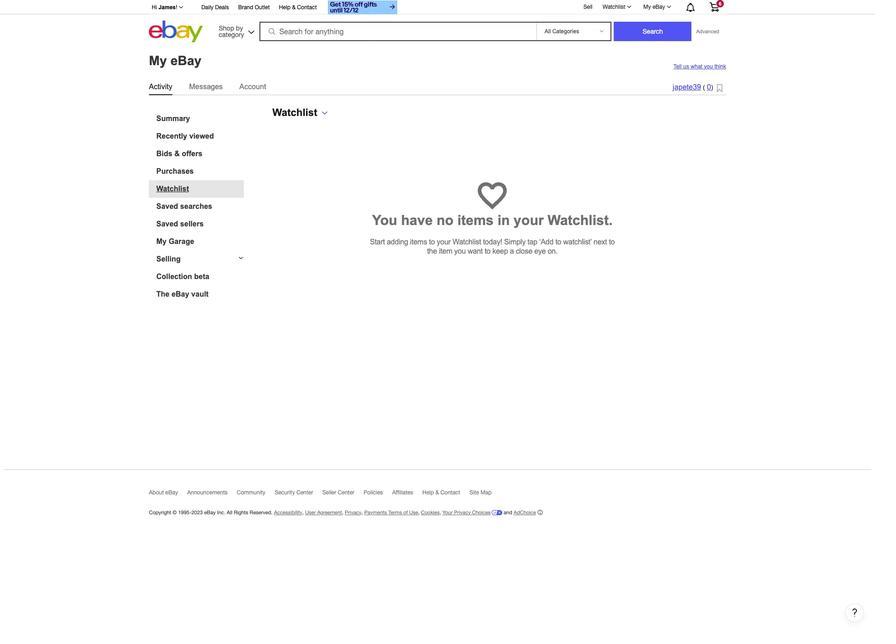 Task type: vqa. For each thing, say whether or not it's contained in the screenshot.
and AdChoice
yes



Task type: locate. For each thing, give the bounding box(es) containing it.
help up cookies
[[423, 490, 434, 496]]

& right outlet
[[292, 4, 296, 11]]

0 horizontal spatial privacy
[[345, 510, 362, 516]]

help & contact
[[279, 4, 317, 11], [423, 490, 460, 496]]

watchlist
[[603, 4, 626, 10], [273, 107, 317, 118], [156, 185, 189, 193], [453, 238, 481, 246]]

searches
[[180, 202, 212, 210]]

0 vertical spatial help & contact link
[[279, 3, 317, 13]]

category
[[219, 31, 244, 38]]

1 horizontal spatial help
[[423, 490, 434, 496]]

0 horizontal spatial center
[[297, 490, 313, 496]]

help & contact up your
[[423, 490, 460, 496]]

user
[[305, 510, 316, 516]]

saved for saved sellers
[[156, 220, 178, 228]]

0 horizontal spatial my ebay
[[149, 54, 202, 68]]

0 vertical spatial watchlist link
[[598, 1, 636, 12]]

make this page your my ebay homepage image
[[717, 84, 723, 93]]

1 horizontal spatial center
[[338, 490, 355, 496]]

& up cookies
[[436, 490, 439, 496]]

0 horizontal spatial watchlist link
[[156, 185, 244, 193]]

and
[[504, 510, 512, 516]]

ebay
[[653, 4, 665, 10], [171, 54, 202, 68], [172, 290, 189, 298], [165, 490, 178, 496], [204, 510, 216, 516]]

ebay for my ebay link
[[653, 4, 665, 10]]

0 vertical spatial your
[[514, 213, 544, 228]]

saved sellers
[[156, 220, 204, 228]]

security
[[275, 490, 295, 496]]

have
[[401, 213, 433, 228]]

all
[[227, 510, 232, 516]]

1 vertical spatial help
[[423, 490, 434, 496]]

deals
[[215, 4, 229, 11]]

1 vertical spatial items
[[410, 238, 427, 246]]

accessibility link
[[274, 510, 302, 516]]

0 vertical spatial my
[[644, 4, 651, 10]]

account
[[239, 83, 266, 90]]

seller center link
[[322, 490, 364, 500]]

0 vertical spatial saved
[[156, 202, 178, 210]]

keep
[[493, 247, 508, 255]]

seller
[[322, 490, 336, 496]]

use
[[409, 510, 418, 516]]

my for my ebay link
[[644, 4, 651, 10]]

my inside the 'account' navigation
[[644, 4, 651, 10]]

you have no items in your watchlist.
[[372, 213, 613, 228]]

1 vertical spatial &
[[174, 150, 180, 158]]

center right seller on the left bottom of the page
[[338, 490, 355, 496]]

reserved.
[[250, 510, 273, 516]]

shop by category
[[219, 24, 244, 38]]

center for security center
[[297, 490, 313, 496]]

ebay for about ebay link on the bottom left
[[165, 490, 178, 496]]

0 vertical spatial you
[[704, 63, 713, 70]]

1 horizontal spatial your
[[514, 213, 544, 228]]

1 center from the left
[[297, 490, 313, 496]]

contact up your
[[441, 490, 460, 496]]

copyright © 1995-2023 ebay inc. all rights reserved. accessibility , user agreement , privacy , payments terms of use , cookies , your privacy choices
[[149, 510, 491, 516]]

and adchoice
[[502, 510, 536, 516]]

my for my garage link
[[156, 238, 167, 245]]

2 saved from the top
[[156, 220, 178, 228]]

1 vertical spatial saved
[[156, 220, 178, 228]]

0 vertical spatial items
[[458, 213, 494, 228]]

0
[[707, 83, 711, 91]]

& inside the 'account' navigation
[[292, 4, 296, 11]]

0 horizontal spatial help
[[279, 4, 291, 11]]

help inside the 'account' navigation
[[279, 4, 291, 11]]

my ebay inside the 'account' navigation
[[644, 4, 665, 10]]

2 center from the left
[[338, 490, 355, 496]]

1 horizontal spatial you
[[704, 63, 713, 70]]

your up tap at the top right of the page
[[514, 213, 544, 228]]

to up "on."
[[556, 238, 562, 246]]

what
[[691, 63, 703, 70]]

©
[[173, 510, 177, 516]]

map
[[481, 490, 492, 496]]

0 horizontal spatial items
[[410, 238, 427, 246]]

0 horizontal spatial help & contact link
[[279, 3, 317, 13]]

& inside you have no items in your watchlist. main content
[[174, 150, 180, 158]]

1 vertical spatial my
[[149, 54, 167, 68]]

shop by category button
[[215, 21, 256, 40]]

vault
[[191, 290, 209, 298]]

1 horizontal spatial privacy
[[454, 510, 471, 516]]

saved
[[156, 202, 178, 210], [156, 220, 178, 228]]

help
[[279, 4, 291, 11], [423, 490, 434, 496]]

privacy right your
[[454, 510, 471, 516]]

1 horizontal spatial watchlist link
[[598, 1, 636, 12]]

privacy link
[[345, 510, 362, 516]]

1 vertical spatial your
[[437, 238, 451, 246]]

, left payments
[[362, 510, 363, 516]]

2 horizontal spatial &
[[436, 490, 439, 496]]

privacy down seller center link
[[345, 510, 362, 516]]

you right the 'item'
[[454, 247, 466, 255]]

0 horizontal spatial your
[[437, 238, 451, 246]]

1 horizontal spatial my ebay
[[644, 4, 665, 10]]

help & contact inside the 'account' navigation
[[279, 4, 317, 11]]

, left your
[[440, 510, 441, 516]]

1 horizontal spatial &
[[292, 4, 296, 11]]

help & contact link
[[279, 3, 317, 13], [423, 490, 470, 500]]

the
[[156, 290, 170, 298]]

the ebay vault
[[156, 290, 209, 298]]

1 horizontal spatial help & contact link
[[423, 490, 470, 500]]

account link
[[239, 81, 266, 93]]

items up today!
[[458, 213, 494, 228]]

eye
[[534, 247, 546, 255]]

you right what
[[704, 63, 713, 70]]

contact inside the 'account' navigation
[[297, 4, 317, 11]]

your privacy choices link
[[443, 510, 502, 516]]

contact right outlet
[[297, 4, 317, 11]]

1 vertical spatial help & contact
[[423, 490, 460, 496]]

sell link
[[579, 4, 597, 10]]

to right next
[[609, 238, 615, 246]]

you have no items in your watchlist. main content
[[4, 45, 872, 623]]

)
[[711, 84, 713, 91]]

None submit
[[614, 22, 692, 41]]

activity link
[[149, 81, 172, 93]]

0 horizontal spatial &
[[174, 150, 180, 158]]

0 horizontal spatial help & contact
[[279, 4, 317, 11]]

start
[[370, 238, 385, 246]]

get an extra 15% off image
[[328, 0, 397, 14]]

ebay inside the 'account' navigation
[[653, 4, 665, 10]]

a
[[510, 247, 514, 255]]

items right adding
[[410, 238, 427, 246]]

help for the bottommost help & contact 'link'
[[423, 490, 434, 496]]

& right bids
[[174, 150, 180, 158]]

1 vertical spatial help & contact link
[[423, 490, 470, 500]]

to down today!
[[485, 247, 491, 255]]

site map
[[470, 490, 492, 496]]

help, opens dialogs image
[[850, 609, 860, 618]]

help & contact right outlet
[[279, 4, 317, 11]]

help & contact link up your
[[423, 490, 470, 500]]

adding
[[387, 238, 408, 246]]

bids & offers
[[156, 150, 202, 158]]

1 horizontal spatial help & contact
[[423, 490, 460, 496]]

policies
[[364, 490, 383, 496]]

, left privacy link
[[342, 510, 343, 516]]

hi james !
[[152, 4, 177, 11]]

your up the 'item'
[[437, 238, 451, 246]]

2 vertical spatial &
[[436, 490, 439, 496]]

3 , from the left
[[362, 510, 363, 516]]

contact
[[297, 4, 317, 11], [441, 490, 460, 496]]

help & contact inside 'link'
[[423, 490, 460, 496]]

2023
[[192, 510, 203, 516]]

japete39 link
[[673, 83, 701, 91]]

2 vertical spatial my
[[156, 238, 167, 245]]

0 vertical spatial help & contact
[[279, 4, 317, 11]]

0 vertical spatial &
[[292, 4, 296, 11]]

1 vertical spatial contact
[[441, 490, 460, 496]]

watchlist link down purchases link
[[156, 185, 244, 193]]

about ebay
[[149, 490, 178, 496]]

4 , from the left
[[418, 510, 420, 516]]

simply
[[504, 238, 526, 246]]

to up the "the" on the top left of page
[[429, 238, 435, 246]]

, left cookies
[[418, 510, 420, 516]]

1 horizontal spatial contact
[[441, 490, 460, 496]]

payments
[[364, 510, 387, 516]]

, left user
[[302, 510, 304, 516]]

saved searches
[[156, 202, 212, 210]]

6
[[719, 1, 722, 6]]

1 vertical spatial you
[[454, 247, 466, 255]]

1 saved from the top
[[156, 202, 178, 210]]

today!
[[483, 238, 502, 246]]

think
[[715, 63, 726, 70]]

1 , from the left
[[302, 510, 304, 516]]

item
[[439, 247, 452, 255]]

you inside the start adding items to your watchlist today! simply tap 'add to watchlist' next to the item you want to keep a close eye on.
[[454, 247, 466, 255]]

saved up my garage
[[156, 220, 178, 228]]

watchlist link right sell link
[[598, 1, 636, 12]]

help right outlet
[[279, 4, 291, 11]]

2 , from the left
[[342, 510, 343, 516]]

japete39 ( 0 )
[[673, 83, 713, 91]]

0 vertical spatial contact
[[297, 4, 317, 11]]

center right security
[[297, 490, 313, 496]]

0 link
[[707, 83, 711, 91]]

none submit inside shop by category banner
[[614, 22, 692, 41]]

hi
[[152, 4, 157, 11]]

my ebay
[[644, 4, 665, 10], [149, 54, 202, 68]]

no
[[437, 213, 454, 228]]

0 horizontal spatial contact
[[297, 4, 317, 11]]

saved searches link
[[156, 202, 244, 211]]

0 vertical spatial help
[[279, 4, 291, 11]]

help & contact link right outlet
[[279, 3, 317, 13]]

& for bids & offers link
[[174, 150, 180, 158]]

0 vertical spatial my ebay
[[644, 4, 665, 10]]

0 horizontal spatial you
[[454, 247, 466, 255]]

saved up saved sellers
[[156, 202, 178, 210]]

collection beta link
[[156, 273, 244, 281]]

1 vertical spatial my ebay
[[149, 54, 202, 68]]



Task type: describe. For each thing, give the bounding box(es) containing it.
seller center
[[322, 490, 355, 496]]

tell us what you think
[[674, 63, 726, 70]]

watchlist button
[[273, 107, 328, 119]]

1 privacy from the left
[[345, 510, 362, 516]]

on.
[[548, 247, 558, 255]]

agreement
[[317, 510, 342, 516]]

watchlist inside popup button
[[273, 107, 317, 118]]

about ebay link
[[149, 490, 187, 500]]

saved sellers link
[[156, 220, 244, 228]]

affiliates link
[[392, 490, 423, 500]]

recently
[[156, 132, 187, 140]]

daily deals
[[201, 4, 229, 11]]

security center link
[[275, 490, 322, 500]]

my garage link
[[156, 238, 244, 246]]

messages link
[[189, 81, 223, 93]]

watchlist'
[[563, 238, 592, 246]]

terms
[[388, 510, 402, 516]]

recently viewed
[[156, 132, 214, 140]]

advanced
[[697, 29, 719, 34]]

security center
[[275, 490, 313, 496]]

announcements link
[[187, 490, 237, 500]]

collection beta
[[156, 273, 209, 281]]

daily deals link
[[201, 3, 229, 13]]

daily
[[201, 4, 214, 11]]

ebay for the ebay vault link
[[172, 290, 189, 298]]

summary link
[[156, 115, 244, 123]]

rights
[[234, 510, 248, 516]]

user agreement link
[[305, 510, 342, 516]]

help for help & contact 'link' within the the 'account' navigation
[[279, 4, 291, 11]]

you
[[372, 213, 397, 228]]

my garage
[[156, 238, 194, 245]]

about
[[149, 490, 164, 496]]

adchoice
[[514, 510, 536, 516]]

Search for anything text field
[[261, 23, 535, 40]]

payments terms of use link
[[364, 510, 418, 516]]

help & contact for the bottommost help & contact 'link'
[[423, 490, 460, 496]]

2 privacy from the left
[[454, 510, 471, 516]]

next
[[594, 238, 607, 246]]

items inside the start adding items to your watchlist today! simply tap 'add to watchlist' next to the item you want to keep a close eye on.
[[410, 238, 427, 246]]

outlet
[[255, 4, 270, 11]]

garage
[[169, 238, 194, 245]]

'add
[[539, 238, 554, 246]]

1 vertical spatial watchlist link
[[156, 185, 244, 193]]

james
[[159, 4, 176, 11]]

community
[[237, 490, 266, 496]]

policies link
[[364, 490, 392, 500]]

adchoice link
[[514, 510, 543, 516]]

!
[[176, 4, 177, 11]]

affiliates
[[392, 490, 413, 496]]

my ebay link
[[639, 1, 676, 12]]

watchlist inside the 'account' navigation
[[603, 4, 626, 10]]

recently viewed link
[[156, 132, 244, 140]]

your inside the start adding items to your watchlist today! simply tap 'add to watchlist' next to the item you want to keep a close eye on.
[[437, 238, 451, 246]]

watchlist inside the start adding items to your watchlist today! simply tap 'add to watchlist' next to the item you want to keep a close eye on.
[[453, 238, 481, 246]]

site map link
[[470, 490, 501, 500]]

brand outlet
[[238, 4, 270, 11]]

shop by category banner
[[147, 0, 726, 45]]

tell us what you think link
[[674, 63, 726, 70]]

center for seller center
[[338, 490, 355, 496]]

1 horizontal spatial items
[[458, 213, 494, 228]]

cookies link
[[421, 510, 440, 516]]

watchlist.
[[548, 213, 613, 228]]

saved for saved searches
[[156, 202, 178, 210]]

us
[[683, 63, 689, 70]]

5 , from the left
[[440, 510, 441, 516]]

advanced link
[[692, 22, 724, 41]]

copyright
[[149, 510, 171, 516]]

bids
[[156, 150, 172, 158]]

6 link
[[704, 0, 725, 13]]

(
[[703, 84, 705, 91]]

offers
[[182, 150, 202, 158]]

selling
[[156, 255, 181, 263]]

in
[[498, 213, 510, 228]]

sell
[[584, 4, 593, 10]]

& for the bottommost help & contact 'link'
[[436, 490, 439, 496]]

tell
[[674, 63, 682, 70]]

cookies
[[421, 510, 440, 516]]

the
[[427, 247, 437, 255]]

accessibility
[[274, 510, 302, 516]]

japete39
[[673, 83, 701, 91]]

brand
[[238, 4, 253, 11]]

my ebay inside you have no items in your watchlist. main content
[[149, 54, 202, 68]]

contact for the bottommost help & contact 'link'
[[441, 490, 460, 496]]

account navigation
[[147, 0, 726, 16]]

& for help & contact 'link' within the the 'account' navigation
[[292, 4, 296, 11]]

start adding items to your watchlist today! simply tap 'add to watchlist' next to the item you want to keep a close eye on.
[[370, 238, 615, 255]]

brand outlet link
[[238, 3, 270, 13]]

help & contact link inside the 'account' navigation
[[279, 3, 317, 13]]

announcements
[[187, 490, 228, 496]]

viewed
[[189, 132, 214, 140]]

shop
[[219, 24, 234, 32]]

contact for help & contact 'link' within the the 'account' navigation
[[297, 4, 317, 11]]

of
[[404, 510, 408, 516]]

the ebay vault link
[[156, 290, 244, 299]]

purchases link
[[156, 167, 244, 176]]

beta
[[194, 273, 209, 281]]

your
[[443, 510, 453, 516]]

tap
[[528, 238, 538, 246]]

1995-
[[178, 510, 192, 516]]

help & contact for help & contact 'link' within the the 'account' navigation
[[279, 4, 317, 11]]

by
[[236, 24, 243, 32]]



